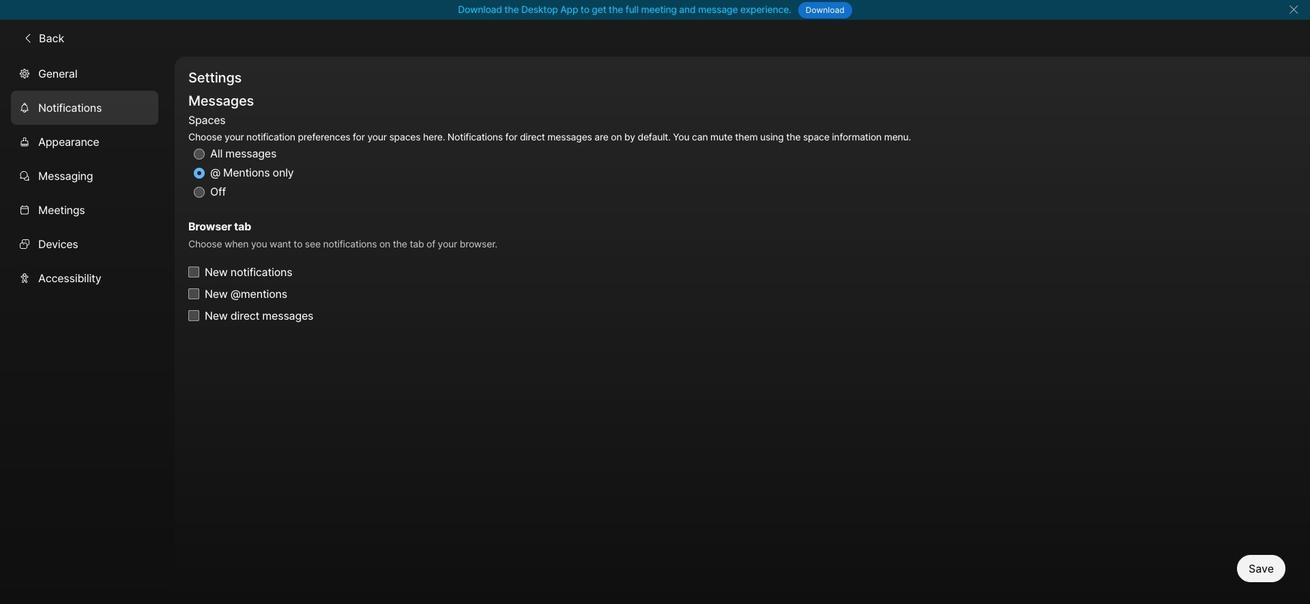 Task type: locate. For each thing, give the bounding box(es) containing it.
messaging tab
[[11, 159, 158, 193]]

notifications tab
[[11, 90, 158, 125]]

appearance tab
[[11, 125, 158, 159]]

@ Mentions only radio
[[194, 168, 205, 179]]

settings navigation
[[0, 56, 175, 605]]

cancel_16 image
[[1289, 4, 1300, 15]]

option group
[[188, 111, 911, 202]]

devices tab
[[11, 227, 158, 261]]

meetings tab
[[11, 193, 158, 227]]



Task type: vqa. For each thing, say whether or not it's contained in the screenshot.
Message composer toolbar element
no



Task type: describe. For each thing, give the bounding box(es) containing it.
accessibility tab
[[11, 261, 158, 295]]

All messages radio
[[194, 149, 205, 160]]

Off radio
[[194, 187, 205, 198]]

general tab
[[11, 56, 158, 90]]



